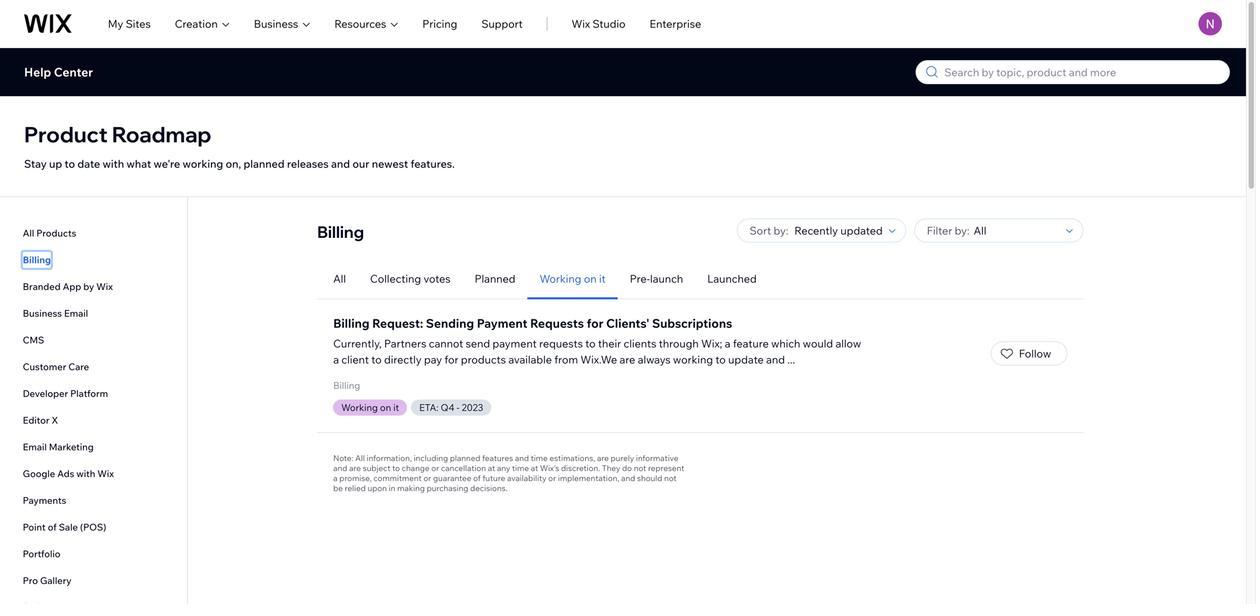 Task type: vqa. For each thing, say whether or not it's contained in the screenshot.
Sale on the left
yes



Task type: locate. For each thing, give the bounding box(es) containing it.
currently,
[[333, 337, 382, 351]]

1 at from the left
[[488, 464, 495, 474]]

2 at from the left
[[531, 464, 538, 474]]

1 horizontal spatial working
[[673, 353, 713, 367]]

1 vertical spatial all
[[333, 272, 346, 286]]

1 horizontal spatial on
[[584, 272, 597, 286]]

all left products
[[23, 227, 34, 239]]

0 vertical spatial working
[[183, 157, 223, 171]]

1 vertical spatial working
[[673, 353, 713, 367]]

creation
[[175, 17, 218, 30]]

all for all
[[333, 272, 346, 286]]

upon
[[368, 484, 387, 494]]

wix for branded app by wix
[[96, 281, 113, 293]]

all right note:
[[355, 454, 365, 464]]

at
[[488, 464, 495, 474], [531, 464, 538, 474]]

wix inside "wix studio" link
[[572, 17, 590, 30]]

from
[[555, 353, 578, 367]]

not right should
[[664, 474, 677, 484]]

all
[[23, 227, 34, 239], [333, 272, 346, 286], [355, 454, 365, 464]]

1 vertical spatial for
[[445, 353, 459, 367]]

it left pre-
[[599, 272, 606, 286]]

0 horizontal spatial at
[[488, 464, 495, 474]]

eta: q4 - 2023
[[419, 402, 483, 414]]

branded app by wix
[[23, 281, 113, 293]]

2 by: from the left
[[955, 224, 970, 238]]

1 horizontal spatial with
[[103, 157, 124, 171]]

1 vertical spatial on
[[380, 402, 391, 414]]

billing inside billing request: sending payment requests for clients' subscriptions currently, partners cannot send payment requests to their clients through wix; a feature which would allow a client to directly pay for products available from wix.we are always working to update and ...
[[333, 316, 370, 331]]

business for business email
[[23, 308, 62, 319]]

help center link
[[24, 65, 93, 80]]

for down cannot on the left of the page
[[445, 353, 459, 367]]

partners
[[384, 337, 427, 351]]

1 horizontal spatial for
[[587, 316, 604, 331]]

point
[[23, 522, 46, 534]]

0 horizontal spatial billing button
[[23, 252, 51, 268]]

0 horizontal spatial of
[[48, 522, 57, 534]]

1 vertical spatial business
[[23, 308, 62, 319]]

at left wix's in the left of the page
[[531, 464, 538, 474]]

1 horizontal spatial email
[[64, 308, 88, 319]]

working on it up requests
[[540, 272, 606, 286]]

follow button
[[991, 342, 1068, 366]]

0 vertical spatial of
[[473, 474, 481, 484]]

by: right sort at top right
[[774, 224, 789, 238]]

2 horizontal spatial all
[[355, 454, 365, 464]]

0 vertical spatial for
[[587, 316, 604, 331]]

planned up guarantee
[[450, 454, 481, 464]]

billing
[[317, 222, 364, 242], [23, 254, 51, 266], [333, 316, 370, 331], [333, 380, 360, 392]]

on left pre-
[[584, 272, 597, 286]]

0 vertical spatial a
[[725, 337, 731, 351]]

roadmap.sort-menu.placeholder field
[[791, 219, 885, 242]]

launched
[[708, 272, 757, 286]]

or down the including
[[424, 474, 431, 484]]

wix right by
[[96, 281, 113, 293]]

with right date
[[103, 157, 124, 171]]

with right ads at left
[[76, 468, 95, 480]]

working on it down client
[[341, 402, 399, 414]]

0 horizontal spatial with
[[76, 468, 95, 480]]

a left client
[[333, 353, 339, 367]]

it left eta:
[[393, 402, 399, 414]]

and
[[331, 157, 350, 171], [766, 353, 785, 367], [515, 454, 529, 464], [333, 464, 347, 474], [621, 474, 636, 484]]

wix left studio
[[572, 17, 590, 30]]

portfolio button
[[23, 547, 60, 563]]

through
[[659, 337, 699, 351]]

email marketing
[[23, 442, 94, 453]]

business for business
[[254, 17, 298, 30]]

making
[[397, 484, 425, 494]]

purely
[[611, 454, 634, 464]]

0 horizontal spatial working
[[341, 402, 378, 414]]

payment
[[477, 316, 528, 331]]

0 vertical spatial all
[[23, 227, 34, 239]]

enterprise
[[650, 17, 701, 30]]

a left promise,
[[333, 474, 338, 484]]

are
[[620, 353, 636, 367], [597, 454, 609, 464], [349, 464, 361, 474]]

by:
[[774, 224, 789, 238], [955, 224, 970, 238]]

for up their
[[587, 316, 604, 331]]

feature
[[733, 337, 769, 351]]

time right any
[[512, 464, 529, 474]]

editor
[[23, 415, 49, 427]]

working inside billing request: sending payment requests for clients' subscriptions currently, partners cannot send payment requests to their clients through wix; a feature which would allow a client to directly pay for products available from wix.we are always working to update and ...
[[673, 353, 713, 367]]

email down editor
[[23, 442, 47, 453]]

2023
[[462, 402, 483, 414]]

working
[[183, 157, 223, 171], [673, 353, 713, 367]]

payments
[[23, 495, 66, 507]]

1 by: from the left
[[774, 224, 789, 238]]

working on it inside button
[[540, 272, 606, 286]]

1 horizontal spatial billing button
[[333, 380, 362, 392]]

1 vertical spatial of
[[48, 522, 57, 534]]

billing button up branded
[[23, 252, 51, 268]]

of left future
[[473, 474, 481, 484]]

working down client
[[341, 402, 378, 414]]

by: right filter
[[955, 224, 970, 238]]

1 vertical spatial planned
[[450, 454, 481, 464]]

1 vertical spatial wix
[[96, 281, 113, 293]]

business inside button
[[23, 308, 62, 319]]

or right change
[[431, 464, 439, 474]]

tab list containing all
[[321, 259, 1084, 300]]

planned inside note: all information, including planned features and time estimations, are purely informative and are subject to change or cancellation at any time at wix's discretion. they do not represent a promise, commitment or guarantee of future availability or implementation, and should not be relied upon in making purchasing decisions.
[[450, 454, 481, 464]]

1 horizontal spatial business
[[254, 17, 298, 30]]

0 vertical spatial working
[[540, 272, 582, 286]]

informative
[[636, 454, 679, 464]]

and left ...
[[766, 353, 785, 367]]

availability
[[507, 474, 547, 484]]

2 vertical spatial wix
[[97, 468, 114, 480]]

and up be
[[333, 464, 347, 474]]

1 horizontal spatial of
[[473, 474, 481, 484]]

1 vertical spatial with
[[76, 468, 95, 480]]

None field
[[970, 219, 1062, 242]]

working left on,
[[183, 157, 223, 171]]

0 horizontal spatial not
[[634, 464, 646, 474]]

1 horizontal spatial working
[[540, 272, 582, 286]]

0 vertical spatial it
[[599, 272, 606, 286]]

at left any
[[488, 464, 495, 474]]

or
[[431, 464, 439, 474], [424, 474, 431, 484], [548, 474, 556, 484]]

by
[[83, 281, 94, 293]]

0 horizontal spatial email
[[23, 442, 47, 453]]

which
[[771, 337, 801, 351]]

to right subject
[[392, 464, 400, 474]]

sending
[[426, 316, 474, 331]]

1 horizontal spatial at
[[531, 464, 538, 474]]

a right wix;
[[725, 337, 731, 351]]

including
[[414, 454, 448, 464]]

and up availability
[[515, 454, 529, 464]]

google
[[23, 468, 55, 480]]

email marketing button
[[23, 440, 94, 456]]

1 vertical spatial it
[[393, 402, 399, 414]]

1 horizontal spatial planned
[[450, 454, 481, 464]]

all left the collecting
[[333, 272, 346, 286]]

are down clients
[[620, 353, 636, 367]]

1 horizontal spatial working on it
[[540, 272, 606, 286]]

point of sale (pos)
[[23, 522, 106, 534]]

billing button down client
[[333, 380, 362, 392]]

q4
[[441, 402, 455, 414]]

planned right on,
[[244, 157, 285, 171]]

all for all products
[[23, 227, 34, 239]]

1 horizontal spatial by:
[[955, 224, 970, 238]]

of inside note: all information, including planned features and time estimations, are purely informative and are subject to change or cancellation at any time at wix's discretion. they do not represent a promise, commitment or guarantee of future availability or implementation, and should not be relied upon in making purchasing decisions.
[[473, 474, 481, 484]]

business email button
[[23, 306, 88, 322]]

2 vertical spatial all
[[355, 454, 365, 464]]

clients
[[624, 337, 657, 351]]

by: for sort by:
[[774, 224, 789, 238]]

follow
[[1019, 347, 1052, 361]]

would
[[803, 337, 833, 351]]

0 horizontal spatial planned
[[244, 157, 285, 171]]

time up availability
[[531, 454, 548, 464]]

app
[[63, 281, 81, 293]]

my sites
[[108, 17, 151, 30]]

be
[[333, 484, 343, 494]]

of left sale
[[48, 522, 57, 534]]

wix inside branded app by wix button
[[96, 281, 113, 293]]

wix.we
[[581, 353, 617, 367]]

x
[[52, 415, 58, 427]]

0 horizontal spatial working on it
[[341, 402, 399, 414]]

1 horizontal spatial it
[[599, 272, 606, 286]]

wix inside google ads with wix button
[[97, 468, 114, 480]]

collecting votes
[[370, 272, 451, 286]]

pre-
[[630, 272, 650, 286]]

eta:
[[419, 402, 439, 414]]

1 vertical spatial email
[[23, 442, 47, 453]]

collecting
[[370, 272, 421, 286]]

1 horizontal spatial all
[[333, 272, 346, 286]]

planned button
[[463, 259, 528, 300]]

with
[[103, 157, 124, 171], [76, 468, 95, 480]]

0 vertical spatial planned
[[244, 157, 285, 171]]

commitment
[[374, 474, 422, 484]]

are left purely
[[597, 454, 609, 464]]

and right 'they'
[[621, 474, 636, 484]]

email
[[64, 308, 88, 319], [23, 442, 47, 453]]

payments button
[[23, 493, 66, 509]]

request:
[[372, 316, 423, 331]]

and left our
[[331, 157, 350, 171]]

0 horizontal spatial by:
[[774, 224, 789, 238]]

time
[[531, 454, 548, 464], [512, 464, 529, 474]]

all button
[[321, 259, 358, 300]]

1 vertical spatial working on it
[[341, 402, 399, 414]]

creation button
[[175, 16, 230, 32]]

or right availability
[[548, 474, 556, 484]]

0 vertical spatial wix
[[572, 17, 590, 30]]

0 horizontal spatial for
[[445, 353, 459, 367]]

tab list
[[321, 259, 1084, 300]]

2 horizontal spatial are
[[620, 353, 636, 367]]

are up relied
[[349, 464, 361, 474]]

2 vertical spatial a
[[333, 474, 338, 484]]

product
[[24, 121, 108, 148]]

business inside popup button
[[254, 17, 298, 30]]

billing up currently, at left bottom
[[333, 316, 370, 331]]

0 horizontal spatial all
[[23, 227, 34, 239]]

0 vertical spatial with
[[103, 157, 124, 171]]

on left eta:
[[380, 402, 391, 414]]

editor x button
[[23, 413, 58, 429]]

0 vertical spatial on
[[584, 272, 597, 286]]

working down the through
[[673, 353, 713, 367]]

a
[[725, 337, 731, 351], [333, 353, 339, 367], [333, 474, 338, 484]]

products
[[36, 227, 76, 239]]

0 vertical spatial working on it
[[540, 272, 606, 286]]

0 vertical spatial business
[[254, 17, 298, 30]]

email down app
[[64, 308, 88, 319]]

0 vertical spatial billing button
[[23, 252, 51, 268]]

not right do
[[634, 464, 646, 474]]

0 horizontal spatial time
[[512, 464, 529, 474]]

for
[[587, 316, 604, 331], [445, 353, 459, 367]]

1 vertical spatial a
[[333, 353, 339, 367]]

billing down client
[[333, 380, 360, 392]]

wix right ads at left
[[97, 468, 114, 480]]

working up requests
[[540, 272, 582, 286]]

0 horizontal spatial business
[[23, 308, 62, 319]]

note:
[[333, 454, 354, 464]]

support
[[482, 17, 523, 30]]

0 horizontal spatial on
[[380, 402, 391, 414]]



Task type: describe. For each thing, give the bounding box(es) containing it.
1 horizontal spatial are
[[597, 454, 609, 464]]

working on it button
[[528, 259, 618, 300]]

sites
[[126, 17, 151, 30]]

change
[[402, 464, 430, 474]]

pro gallery button
[[23, 573, 71, 589]]

cms
[[23, 335, 44, 346]]

pricing
[[423, 17, 458, 30]]

requests
[[539, 337, 583, 351]]

product roadmap
[[24, 121, 211, 148]]

customer care
[[23, 361, 89, 373]]

pro gallery
[[23, 575, 71, 587]]

our
[[353, 157, 370, 171]]

1 horizontal spatial time
[[531, 454, 548, 464]]

billing up branded
[[23, 254, 51, 266]]

pay
[[424, 353, 442, 367]]

filter
[[927, 224, 953, 238]]

in
[[389, 484, 396, 494]]

help center
[[24, 65, 93, 80]]

on inside button
[[584, 272, 597, 286]]

customer care button
[[23, 359, 89, 375]]

do
[[622, 464, 632, 474]]

guarantee
[[433, 474, 472, 484]]

1 vertical spatial billing button
[[333, 380, 362, 392]]

studio
[[593, 17, 626, 30]]

editor x
[[23, 415, 58, 427]]

launch
[[650, 272, 683, 286]]

note: all information, including planned features and time estimations, are purely informative and are subject to change or cancellation at any time at wix's discretion. they do not represent a promise, commitment or guarantee of future availability or implementation, and should not be relied upon in making purchasing decisions.
[[333, 454, 685, 494]]

working inside button
[[540, 272, 582, 286]]

information,
[[367, 454, 412, 464]]

cannot
[[429, 337, 463, 351]]

client
[[342, 353, 369, 367]]

a inside note: all information, including planned features and time estimations, are purely informative and are subject to change or cancellation at any time at wix's discretion. they do not represent a promise, commitment or guarantee of future availability or implementation, and should not be relied upon in making purchasing decisions.
[[333, 474, 338, 484]]

0 vertical spatial email
[[64, 308, 88, 319]]

sort
[[750, 224, 771, 238]]

cms button
[[23, 333, 44, 349]]

help
[[24, 65, 51, 80]]

branded
[[23, 281, 61, 293]]

center
[[54, 65, 93, 80]]

pro
[[23, 575, 38, 587]]

google ads with wix button
[[23, 466, 114, 482]]

1 horizontal spatial not
[[664, 474, 677, 484]]

stay
[[24, 157, 47, 171]]

what
[[127, 157, 151, 171]]

launched button
[[695, 259, 769, 300]]

up
[[49, 157, 62, 171]]

profile image image
[[1199, 12, 1222, 35]]

0 horizontal spatial it
[[393, 402, 399, 414]]

Search by topic, product and more field
[[941, 61, 1222, 84]]

on,
[[226, 157, 241, 171]]

wix;
[[701, 337, 723, 351]]

their
[[598, 337, 621, 351]]

promise,
[[339, 474, 372, 484]]

billing up 'all' button
[[317, 222, 364, 242]]

payment
[[493, 337, 537, 351]]

my
[[108, 17, 123, 30]]

requests
[[530, 316, 584, 331]]

collecting votes button
[[358, 259, 463, 300]]

stay up to date with what we're working on, planned releases and our newest features.
[[24, 157, 455, 171]]

any
[[497, 464, 510, 474]]

to right the up
[[65, 157, 75, 171]]

pre-launch button
[[618, 259, 695, 300]]

planned
[[475, 272, 516, 286]]

subject
[[363, 464, 391, 474]]

1 vertical spatial working
[[341, 402, 378, 414]]

filter by:
[[927, 224, 970, 238]]

ads
[[57, 468, 74, 480]]

pricing link
[[423, 16, 458, 32]]

update
[[728, 353, 764, 367]]

point of sale (pos) button
[[23, 520, 106, 536]]

developer platform button
[[23, 386, 108, 402]]

marketing
[[49, 442, 94, 453]]

all inside note: all information, including planned features and time estimations, are purely informative and are subject to change or cancellation at any time at wix's discretion. they do not represent a promise, commitment or guarantee of future availability or implementation, and should not be relied upon in making purchasing decisions.
[[355, 454, 365, 464]]

business email
[[23, 308, 88, 319]]

billing request: sending payment requests for clients' subscriptions currently, partners cannot send payment requests to their clients through wix; a feature which would allow a client to directly pay for products available from wix.we are always working to update and ...
[[333, 316, 862, 367]]

platform
[[70, 388, 108, 400]]

to inside note: all information, including planned features and time estimations, are purely informative and are subject to change or cancellation at any time at wix's discretion. they do not represent a promise, commitment or guarantee of future availability or implementation, and should not be relied upon in making purchasing decisions.
[[392, 464, 400, 474]]

sale
[[59, 522, 78, 534]]

to down wix;
[[716, 353, 726, 367]]

purchasing
[[427, 484, 469, 494]]

are inside billing request: sending payment requests for clients' subscriptions currently, partners cannot send payment requests to their clients through wix; a feature which would allow a client to directly pay for products available from wix.we are always working to update and ...
[[620, 353, 636, 367]]

(pos)
[[80, 522, 106, 534]]

votes
[[424, 272, 451, 286]]

it inside button
[[599, 272, 606, 286]]

branded app by wix button
[[23, 279, 113, 295]]

all products
[[23, 227, 76, 239]]

and inside billing request: sending payment requests for clients' subscriptions currently, partners cannot send payment requests to their clients through wix; a feature which would allow a client to directly pay for products available from wix.we are always working to update and ...
[[766, 353, 785, 367]]

they
[[602, 464, 621, 474]]

to up wix.we
[[586, 337, 596, 351]]

portfolio
[[23, 549, 60, 560]]

customer
[[23, 361, 66, 373]]

0 horizontal spatial working
[[183, 157, 223, 171]]

by: for filter by:
[[955, 224, 970, 238]]

with inside button
[[76, 468, 95, 480]]

estimations,
[[550, 454, 595, 464]]

-
[[457, 402, 460, 414]]

to right client
[[372, 353, 382, 367]]

0 horizontal spatial are
[[349, 464, 361, 474]]

all products button
[[23, 225, 76, 242]]

date
[[77, 157, 100, 171]]

wix for google ads with wix
[[97, 468, 114, 480]]

releases
[[287, 157, 329, 171]]

always
[[638, 353, 671, 367]]

business button
[[254, 16, 310, 32]]

products
[[461, 353, 506, 367]]

of inside button
[[48, 522, 57, 534]]



